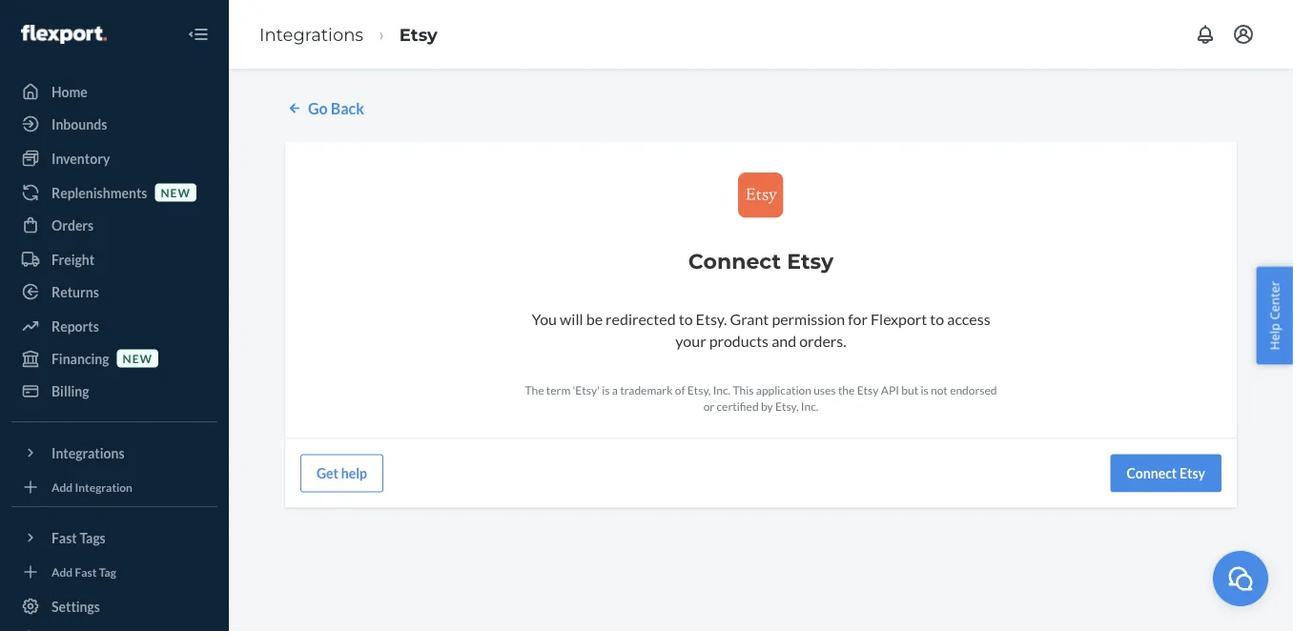 Task type: describe. For each thing, give the bounding box(es) containing it.
orders link
[[11, 210, 217, 240]]

returns
[[52, 284, 99, 300]]

for
[[848, 310, 868, 328]]

settings link
[[11, 591, 217, 622]]

help
[[341, 465, 367, 481]]

financing
[[52, 351, 109, 367]]

add integration link
[[11, 476, 217, 499]]

billing
[[52, 383, 89, 399]]

connect inside button
[[1127, 465, 1177, 481]]

grant
[[730, 310, 769, 328]]

ojiud image
[[1227, 564, 1255, 593]]

add for add fast tag
[[52, 565, 73, 579]]

go back button
[[285, 97, 364, 119]]

help
[[1266, 323, 1283, 350]]

go back
[[308, 99, 364, 117]]

returns link
[[11, 277, 217, 307]]

you
[[532, 310, 557, 328]]

inbounds
[[52, 116, 107, 132]]

etsy inside "the term 'etsy' is a trademark of etsy, inc. this application uses the etsy api but is not endorsed or certified by etsy, inc."
[[857, 383, 879, 397]]

new for financing
[[123, 351, 153, 365]]

get help
[[317, 465, 367, 481]]

reports link
[[11, 311, 217, 341]]

orders
[[52, 217, 94, 233]]

term
[[546, 383, 571, 397]]

access
[[947, 310, 991, 328]]

integrations inside dropdown button
[[52, 445, 125, 461]]

integrations link
[[259, 24, 364, 45]]

home link
[[11, 76, 217, 107]]

api
[[881, 383, 899, 397]]

0 horizontal spatial etsy,
[[687, 383, 711, 397]]

1 vertical spatial inc.
[[801, 400, 819, 414]]

get help button
[[300, 454, 383, 492]]

etsy inside breadcrumbs navigation
[[399, 24, 438, 45]]

breadcrumbs navigation
[[244, 7, 453, 62]]

uses
[[814, 383, 836, 397]]

1 vertical spatial etsy,
[[775, 400, 799, 414]]

tags
[[80, 530, 106, 546]]

flexport logo image
[[21, 25, 107, 44]]

the term 'etsy' is a trademark of etsy, inc. this application uses the etsy api but is not endorsed or certified by etsy, inc.
[[525, 383, 997, 414]]

integrations inside breadcrumbs navigation
[[259, 24, 364, 45]]

add fast tag link
[[11, 561, 217, 584]]

fast inside dropdown button
[[52, 530, 77, 546]]

center
[[1266, 281, 1283, 320]]

settings
[[52, 598, 100, 615]]

new for replenishments
[[161, 185, 191, 199]]

close navigation image
[[187, 23, 210, 46]]

tag
[[99, 565, 116, 579]]

add fast tag
[[52, 565, 116, 579]]

2 is from the left
[[921, 383, 929, 397]]

will
[[560, 310, 583, 328]]

help center
[[1266, 281, 1283, 350]]

get
[[317, 465, 339, 481]]

the
[[525, 383, 544, 397]]

but
[[902, 383, 919, 397]]

connect etsy button
[[1111, 454, 1222, 492]]

be
[[586, 310, 603, 328]]

open notifications image
[[1194, 23, 1217, 46]]

the
[[838, 383, 855, 397]]

etsy.
[[696, 310, 727, 328]]

not
[[931, 383, 948, 397]]



Task type: locate. For each thing, give the bounding box(es) containing it.
1 vertical spatial connect etsy
[[1127, 465, 1206, 481]]

1 vertical spatial add
[[52, 565, 73, 579]]

0 horizontal spatial to
[[679, 310, 693, 328]]

integration
[[75, 480, 133, 494]]

and
[[772, 332, 797, 350]]

2 to from the left
[[930, 310, 944, 328]]

inc. up or
[[713, 383, 731, 397]]

endorsed
[[950, 383, 997, 397]]

inventory
[[52, 150, 110, 166]]

etsy
[[399, 24, 438, 45], [787, 248, 834, 274], [857, 383, 879, 397], [1180, 465, 1206, 481]]

1 vertical spatial integrations
[[52, 445, 125, 461]]

0 horizontal spatial integrations
[[52, 445, 125, 461]]

add up "settings"
[[52, 565, 73, 579]]

fast left tags
[[52, 530, 77, 546]]

1 is from the left
[[602, 383, 610, 397]]

1 horizontal spatial to
[[930, 310, 944, 328]]

0 horizontal spatial new
[[123, 351, 153, 365]]

0 horizontal spatial connect etsy
[[688, 248, 834, 274]]

0 vertical spatial connect
[[688, 248, 781, 274]]

of
[[675, 383, 685, 397]]

flexport
[[871, 310, 927, 328]]

or
[[704, 400, 715, 414]]

new
[[161, 185, 191, 199], [123, 351, 153, 365]]

integrations up add integration
[[52, 445, 125, 461]]

go
[[308, 99, 328, 117]]

back
[[331, 99, 364, 117]]

reports
[[52, 318, 99, 334]]

1 horizontal spatial connect etsy
[[1127, 465, 1206, 481]]

1 horizontal spatial etsy,
[[775, 400, 799, 414]]

add for add integration
[[52, 480, 73, 494]]

to left access
[[930, 310, 944, 328]]

open account menu image
[[1232, 23, 1255, 46]]

permission
[[772, 310, 845, 328]]

to
[[679, 310, 693, 328], [930, 310, 944, 328]]

fast
[[52, 530, 77, 546], [75, 565, 97, 579]]

trademark
[[620, 383, 673, 397]]

1 vertical spatial connect
[[1127, 465, 1177, 481]]

1 vertical spatial fast
[[75, 565, 97, 579]]

0 vertical spatial fast
[[52, 530, 77, 546]]

etsy inside button
[[1180, 465, 1206, 481]]

0 vertical spatial new
[[161, 185, 191, 199]]

help center button
[[1257, 267, 1293, 365]]

add
[[52, 480, 73, 494], [52, 565, 73, 579]]

connect etsy inside button
[[1127, 465, 1206, 481]]

0 horizontal spatial inc.
[[713, 383, 731, 397]]

0 horizontal spatial is
[[602, 383, 610, 397]]

fast tags button
[[11, 523, 217, 553]]

2 add from the top
[[52, 565, 73, 579]]

'etsy'
[[573, 383, 600, 397]]

add left integration
[[52, 480, 73, 494]]

freight link
[[11, 244, 217, 275]]

orders.
[[799, 332, 847, 350]]

1 horizontal spatial new
[[161, 185, 191, 199]]

0 vertical spatial etsy,
[[687, 383, 711, 397]]

redirected
[[606, 310, 676, 328]]

1 horizontal spatial inc.
[[801, 400, 819, 414]]

is left not
[[921, 383, 929, 397]]

fast tags
[[52, 530, 106, 546]]

connect
[[688, 248, 781, 274], [1127, 465, 1177, 481]]

a
[[612, 383, 618, 397]]

integrations up go
[[259, 24, 364, 45]]

1 horizontal spatial connect
[[1127, 465, 1177, 481]]

this
[[733, 383, 754, 397]]

inc. down uses
[[801, 400, 819, 414]]

new up orders link
[[161, 185, 191, 199]]

is left a
[[602, 383, 610, 397]]

integrations
[[259, 24, 364, 45], [52, 445, 125, 461]]

home
[[52, 83, 88, 100]]

to up your
[[679, 310, 693, 328]]

by
[[761, 400, 773, 414]]

you will be redirected to etsy. grant permission for flexport to access your products and orders.
[[532, 310, 991, 350]]

fast left tag
[[75, 565, 97, 579]]

replenishments
[[52, 185, 147, 201]]

billing link
[[11, 376, 217, 406]]

products
[[709, 332, 769, 350]]

new down reports link
[[123, 351, 153, 365]]

0 vertical spatial add
[[52, 480, 73, 494]]

inventory link
[[11, 143, 217, 174]]

1 vertical spatial new
[[123, 351, 153, 365]]

0 vertical spatial integrations
[[259, 24, 364, 45]]

application
[[756, 383, 812, 397]]

inbounds link
[[11, 109, 217, 139]]

etsy link
[[399, 24, 438, 45]]

add integration
[[52, 480, 133, 494]]

1 horizontal spatial is
[[921, 383, 929, 397]]

0 horizontal spatial connect
[[688, 248, 781, 274]]

0 vertical spatial inc.
[[713, 383, 731, 397]]

0 vertical spatial connect etsy
[[688, 248, 834, 274]]

1 add from the top
[[52, 480, 73, 494]]

your
[[676, 332, 706, 350]]

inc.
[[713, 383, 731, 397], [801, 400, 819, 414]]

1 to from the left
[[679, 310, 693, 328]]

is
[[602, 383, 610, 397], [921, 383, 929, 397]]

connect etsy
[[688, 248, 834, 274], [1127, 465, 1206, 481]]

etsy, right of
[[687, 383, 711, 397]]

freight
[[52, 251, 94, 268]]

1 horizontal spatial integrations
[[259, 24, 364, 45]]

certified
[[717, 400, 759, 414]]

integrations button
[[11, 438, 217, 468]]

etsy,
[[687, 383, 711, 397], [775, 400, 799, 414]]

etsy, down application
[[775, 400, 799, 414]]



Task type: vqa. For each thing, say whether or not it's contained in the screenshot.
Talk
no



